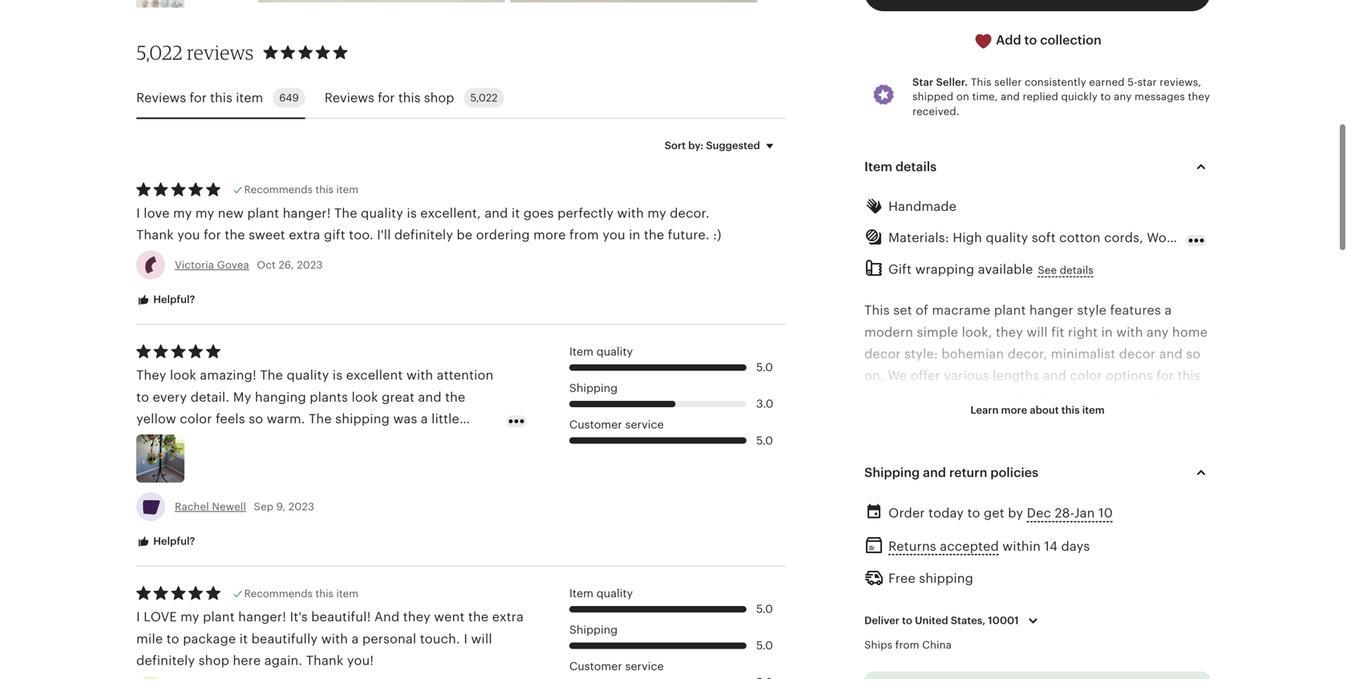 Task type: locate. For each thing, give the bounding box(es) containing it.
and
[[374, 610, 400, 624]]

on.
[[865, 369, 884, 383]]

from down perfectly
[[570, 228, 599, 242]]

free shipping
[[889, 572, 974, 586]]

2 vertical spatial the
[[309, 412, 332, 426]]

a inside the they look amazing! the quality is excellent with  attention to every detail. my hanging plants look great and the yellow color feels so warm. the shipping was a little longer than expected,  but worth the wait!  thank you!
[[421, 412, 428, 426]]

in right right
[[1101, 325, 1113, 339]]

item left 649
[[236, 90, 263, 105]]

this for seller
[[971, 76, 992, 88]]

so inside the they look amazing! the quality is excellent with  attention to every detail. my hanging plants look great and the yellow color feels so warm. the shipping was a little longer than expected,  but worth the wait!  thank you!
[[249, 412, 263, 426]]

macrame
[[932, 303, 991, 318], [1082, 565, 1140, 579]]

0 vertical spatial any
[[1114, 91, 1132, 103]]

5,022 for 5,022
[[470, 92, 498, 104]]

2 customer from the top
[[569, 660, 622, 673]]

1 vertical spatial is
[[333, 368, 343, 383]]

0 horizontal spatial we
[[865, 565, 884, 579]]

i for i love my plant hanger! it's beautiful! and they went the extra mile to package it beautifully with a personal touch. i will definitely shop here again. thank you!
[[136, 610, 140, 624]]

your up nicely
[[988, 434, 1016, 448]]

2 vertical spatial it
[[240, 632, 248, 646]]

indoor down special
[[1050, 434, 1091, 448]]

1 vertical spatial shop
[[199, 654, 229, 668]]

0 horizontal spatial from
[[570, 228, 599, 242]]

is up "plants"
[[333, 368, 343, 383]]

received.
[[913, 105, 960, 117]]

looking down nicely
[[961, 478, 1008, 492]]

touch.
[[420, 632, 460, 646]]

1 horizontal spatial definitely
[[394, 228, 453, 242]]

to down they on the left bottom of page
[[136, 390, 149, 404]]

sweet
[[249, 228, 285, 242]]

1 vertical spatial of
[[1008, 565, 1021, 579]]

than
[[180, 434, 208, 448]]

look,
[[962, 325, 992, 339]]

1 vertical spatial extra
[[492, 610, 524, 624]]

of
[[916, 303, 929, 318], [1008, 565, 1021, 579]]

you
[[177, 228, 200, 242], [603, 228, 625, 242], [1048, 390, 1071, 405], [912, 478, 935, 492], [1069, 587, 1092, 601]]

and up 'ordering'
[[485, 206, 508, 220]]

are right who
[[929, 412, 949, 427]]

item inside tab list
[[236, 90, 263, 105]]

birthday
[[865, 499, 917, 514]]

i left 'love'
[[136, 206, 140, 220]]

you! down the little
[[441, 434, 468, 448]]

1 gifts, from the left
[[865, 478, 896, 492]]

definitely inside the i love my plant hanger! it's beautiful! and they went the extra mile to package it beautifully with a personal touch. i will definitely shop here again. thank you!
[[136, 654, 195, 668]]

1 vertical spatial thank
[[400, 434, 437, 448]]

0 horizontal spatial shop
[[199, 654, 229, 668]]

the up worth
[[309, 412, 332, 426]]

details up handmade on the right of the page
[[896, 160, 937, 174]]

item for 5.0
[[569, 587, 594, 600]]

looking inside we listed some details of this cute macrame wall planter below, hope it is the one you are looking for:)
[[1118, 587, 1165, 601]]

sep
[[254, 501, 274, 513]]

friends,
[[1074, 499, 1122, 514]]

2 vertical spatial looking
[[1118, 587, 1165, 601]]

1 vertical spatial look
[[352, 390, 378, 404]]

1 vertical spatial helpful?
[[151, 535, 195, 548]]

1 horizontal spatial in
[[1101, 325, 1113, 339]]

yellow
[[136, 412, 176, 426]]

5,022 inside tab list
[[470, 92, 498, 104]]

this inside this set of macrame plant hanger style features a modern simple look, they will fit right in with any home decor style: bohemian decor, minimalist decor and so on. we offer various lengths and color options for this set, they are just so helpful if you are a houseplants lover who are looking for special decor for your indoor garden, or creating your own indoor jungle style. we also pack them nicely so they are perfect for giving as gifts, if you are looking for housewarming gifts, birthday gifts for your plant lover friends, look no further:)
[[865, 303, 890, 318]]

0 vertical spatial look
[[170, 368, 196, 383]]

1 horizontal spatial reviews
[[325, 90, 374, 105]]

1 horizontal spatial indoor
[[1164, 412, 1205, 427]]

this inside we listed some details of this cute macrame wall planter below, hope it is the one you are looking for:)
[[1024, 565, 1047, 579]]

excellent,
[[420, 206, 481, 220]]

lover down "set,"
[[865, 412, 896, 427]]

of right set
[[916, 303, 929, 318]]

2 vertical spatial details
[[963, 565, 1004, 579]]

are inside we listed some details of this cute macrame wall planter below, hope it is the one you are looking for:)
[[1095, 587, 1115, 601]]

i inside i love my my new plant hanger! the quality is excellent, and it goes perfectly with my decor. thank you for the sweet extra gift too. i'll definitely be ordering more from you in the future. :)
[[136, 206, 140, 220]]

any down features
[[1147, 325, 1169, 339]]

from inside i love my my new plant hanger! the quality is excellent, and it goes perfectly with my decor. thank you for the sweet extra gift too. i'll definitely be ordering more from you in the future. :)
[[570, 228, 599, 242]]

them
[[927, 456, 959, 470]]

1 vertical spatial customer
[[569, 660, 622, 673]]

are down 'offer'
[[922, 390, 941, 405]]

0 vertical spatial we
[[888, 369, 907, 383]]

are right about
[[1074, 390, 1094, 405]]

0 vertical spatial helpful? button
[[124, 285, 207, 315]]

any inside this seller consistently earned 5-star reviews, shipped on time, and replied quickly to any messages they received.
[[1114, 91, 1132, 103]]

look down 'excellent' on the bottom left of the page
[[352, 390, 378, 404]]

0 vertical spatial definitely
[[394, 228, 453, 242]]

1 recommends from the top
[[244, 184, 313, 196]]

home
[[1172, 325, 1208, 339]]

are up housewarming
[[1052, 456, 1072, 470]]

suggested
[[706, 139, 760, 151]]

item quality
[[569, 345, 633, 358], [569, 587, 633, 600]]

a down beautiful! on the bottom of page
[[352, 632, 359, 646]]

0 vertical spatial shop
[[424, 90, 454, 105]]

set
[[893, 303, 912, 318]]

look
[[170, 368, 196, 383], [352, 390, 378, 404], [1125, 499, 1152, 514]]

1 5.0 from the top
[[756, 361, 773, 374]]

0 vertical spatial thank
[[136, 228, 174, 242]]

0 vertical spatial hanger!
[[283, 206, 331, 220]]

reviews
[[187, 40, 254, 64]]

with inside i love my my new plant hanger! the quality is excellent, and it goes perfectly with my decor. thank you for the sweet extra gift too. i'll definitely be ordering more from you in the future. :)
[[617, 206, 644, 220]]

my left new
[[196, 206, 214, 220]]

1 horizontal spatial 5,022
[[470, 92, 498, 104]]

ordering
[[476, 228, 530, 242]]

to
[[1025, 33, 1037, 47], [1101, 91, 1111, 103], [136, 390, 149, 404], [968, 506, 980, 521], [902, 615, 913, 627], [167, 632, 179, 646]]

0 vertical spatial macrame
[[932, 303, 991, 318]]

0 horizontal spatial lover
[[865, 412, 896, 427]]

to inside the i love my plant hanger! it's beautiful! and they went the extra mile to package it beautifully with a personal touch. i will definitely shop here again. thank you!
[[167, 632, 179, 646]]

5,022 for 5,022 reviews
[[136, 40, 183, 64]]

1 horizontal spatial this
[[971, 76, 992, 88]]

minimalist
[[1051, 347, 1116, 361]]

i love my plant hanger! it's beautiful! and they went the extra mile to package it beautifully with a personal touch. i will definitely shop here again. thank you!
[[136, 610, 524, 668]]

recommends this item for beautiful!
[[244, 588, 359, 600]]

0 horizontal spatial if
[[900, 478, 908, 492]]

the left one
[[1018, 587, 1038, 601]]

1 horizontal spatial more
[[1001, 404, 1027, 416]]

customer
[[569, 418, 622, 431], [569, 660, 622, 673]]

gift
[[889, 262, 912, 277]]

helpful? button down victoria
[[124, 285, 207, 315]]

1 vertical spatial 5,022
[[470, 92, 498, 104]]

it left goes
[[512, 206, 520, 220]]

1 vertical spatial will
[[471, 632, 492, 646]]

hanger! up beautifully
[[238, 610, 286, 624]]

customer for 5.0
[[569, 660, 622, 673]]

look left "no"
[[1125, 499, 1152, 514]]

lover left the jan
[[1040, 499, 1071, 514]]

recommends this item up it's
[[244, 588, 359, 600]]

your down houseplants
[[1132, 412, 1160, 427]]

2 horizontal spatial the
[[334, 206, 357, 220]]

or
[[916, 434, 929, 448]]

0 vertical spatial customer
[[569, 418, 622, 431]]

and down decor,
[[1043, 369, 1067, 383]]

view details of this review photo by rachel newell image
[[136, 435, 184, 483]]

is inside i love my my new plant hanger! the quality is excellent, and it goes perfectly with my decor. thank you for the sweet extra gift too. i'll definitely be ordering more from you in the future. :)
[[407, 206, 417, 220]]

thank down 'love'
[[136, 228, 174, 242]]

new
[[218, 206, 244, 220]]

if up special
[[1036, 390, 1045, 405]]

shipping
[[335, 412, 390, 426], [919, 572, 974, 586]]

and inside this seller consistently earned 5-star reviews, shipped on time, and replied quickly to any messages they received.
[[1001, 91, 1020, 103]]

quality inside i love my my new plant hanger! the quality is excellent, and it goes perfectly with my decor. thank you for the sweet extra gift too. i'll definitely be ordering more from you in the future. :)
[[361, 206, 403, 220]]

definitely down mile
[[136, 654, 195, 668]]

0 horizontal spatial color
[[180, 412, 212, 426]]

in
[[629, 228, 641, 242], [1101, 325, 1113, 339]]

1 vertical spatial it
[[992, 587, 1001, 601]]

we
[[888, 369, 907, 383], [1174, 434, 1193, 448], [865, 565, 884, 579]]

we up the as
[[1174, 434, 1193, 448]]

definitely
[[394, 228, 453, 242], [136, 654, 195, 668]]

2 recommends from the top
[[244, 588, 313, 600]]

2 5.0 from the top
[[756, 434, 773, 447]]

thank down was
[[400, 434, 437, 448]]

the
[[225, 228, 245, 242], [644, 228, 664, 242], [445, 390, 466, 404], [342, 434, 363, 448], [1018, 587, 1038, 601], [468, 610, 489, 624]]

the down new
[[225, 228, 245, 242]]

so right nicely
[[1004, 456, 1018, 470]]

china
[[922, 639, 952, 651]]

shop inside the i love my plant hanger! it's beautiful! and they went the extra mile to package it beautifully with a personal touch. i will definitely shop here again. thank you!
[[199, 654, 229, 668]]

0 horizontal spatial the
[[260, 368, 283, 383]]

2 vertical spatial we
[[865, 565, 884, 579]]

to inside this seller consistently earned 5-star reviews, shipped on time, and replied quickly to any messages they received.
[[1101, 91, 1111, 103]]

details
[[896, 160, 937, 174], [1060, 264, 1094, 276], [963, 565, 1004, 579]]

2 item quality from the top
[[569, 587, 633, 600]]

you! down personal
[[347, 654, 374, 668]]

this inside this seller consistently earned 5-star reviews, shipped on time, and replied quickly to any messages they received.
[[971, 76, 992, 88]]

plant up package
[[203, 610, 235, 624]]

lover
[[865, 412, 896, 427], [1040, 499, 1071, 514]]

to right mile
[[167, 632, 179, 646]]

1 vertical spatial customer service
[[569, 660, 664, 673]]

details inside we listed some details of this cute macrame wall planter below, hope it is the one you are looking for:)
[[963, 565, 1004, 579]]

for inside i love my my new plant hanger! the quality is excellent, and it goes perfectly with my decor. thank you for the sweet extra gift too. i'll definitely be ordering more from you in the future. :)
[[204, 228, 221, 242]]

1 horizontal spatial you!
[[441, 434, 468, 448]]

1 vertical spatial 2023
[[289, 501, 314, 513]]

and up gifts
[[923, 466, 946, 480]]

1 vertical spatial definitely
[[136, 654, 195, 668]]

2 customer service from the top
[[569, 660, 664, 673]]

this inside this set of macrame plant hanger style features a modern simple look, they will fit right in with any home decor style: bohemian decor, minimalist decor and so on. we offer various lengths and color options for this set, they are just so helpful if you are a houseplants lover who are looking for special decor for your indoor garden, or creating your own indoor jungle style. we also pack them nicely so they are perfect for giving as gifts, if you are looking for housewarming gifts, birthday gifts for your plant lover friends, look no further:)
[[1178, 369, 1201, 383]]

to inside dropdown button
[[902, 615, 913, 627]]

this
[[971, 76, 992, 88], [865, 303, 890, 318]]

1 horizontal spatial the
[[309, 412, 332, 426]]

look up every
[[170, 368, 196, 383]]

gift
[[324, 228, 345, 242]]

a right features
[[1165, 303, 1172, 318]]

thank inside i love my my new plant hanger! the quality is excellent, and it goes perfectly with my decor. thank you for the sweet extra gift too. i'll definitely be ordering more from you in the future. :)
[[136, 228, 174, 242]]

shipping up the below,
[[919, 572, 974, 586]]

1 vertical spatial your
[[988, 434, 1016, 448]]

special
[[1023, 412, 1068, 427]]

1 item quality from the top
[[569, 345, 633, 358]]

macrame up the look,
[[932, 303, 991, 318]]

extra
[[289, 228, 320, 242], [492, 610, 524, 624]]

helpful? down victoria
[[151, 294, 195, 306]]

decor up "jungle"
[[1071, 412, 1108, 427]]

perfect
[[1076, 456, 1121, 470]]

0 vertical spatial color
[[1070, 369, 1102, 383]]

0 horizontal spatial definitely
[[136, 654, 195, 668]]

they look amazing! the quality is excellent with  attention to every detail. my hanging plants look great and the yellow color feels so warm. the shipping was a little longer than expected,  but worth the wait!  thank you!
[[136, 368, 494, 448]]

recommends this item
[[244, 184, 359, 196], [244, 588, 359, 600]]

details up the hope
[[963, 565, 1004, 579]]

are right one
[[1095, 587, 1115, 601]]

any down 5-
[[1114, 91, 1132, 103]]

item up "jungle"
[[1082, 404, 1105, 416]]

2023 right 26,
[[297, 259, 323, 271]]

macrame inside we listed some details of this cute macrame wall planter below, hope it is the one you are looking for:)
[[1082, 565, 1140, 579]]

1 vertical spatial helpful? button
[[124, 527, 207, 557]]

this up time,
[[971, 76, 992, 88]]

item inside dropdown button
[[1082, 404, 1105, 416]]

my inside the i love my plant hanger! it's beautiful! and they went the extra mile to package it beautifully with a personal touch. i will definitely shop here again. thank you!
[[181, 610, 199, 624]]

1 horizontal spatial shipping
[[919, 572, 974, 586]]

hanger! up the gift
[[283, 206, 331, 220]]

customer service for 5.0
[[569, 660, 664, 673]]

item
[[236, 90, 263, 105], [336, 184, 359, 196], [1082, 404, 1105, 416], [336, 588, 359, 600]]

indoor up 'style.'
[[1164, 412, 1205, 427]]

gifts, up "no"
[[1128, 478, 1160, 492]]

hanger! inside i love my my new plant hanger! the quality is excellent, and it goes perfectly with my decor. thank you for the sweet extra gift too. i'll definitely be ordering more from you in the future. :)
[[283, 206, 331, 220]]

0 vertical spatial item quality
[[569, 345, 633, 358]]

1 horizontal spatial of
[[1008, 565, 1021, 579]]

days
[[1061, 539, 1090, 554]]

with up great
[[406, 368, 433, 383]]

0 horizontal spatial indoor
[[1050, 434, 1091, 448]]

shipping for 5.0
[[569, 623, 618, 636]]

will right touch.
[[471, 632, 492, 646]]

cords,
[[1104, 231, 1144, 245]]

looking down wall at the right of page
[[1118, 587, 1165, 601]]

2 horizontal spatial is
[[1004, 587, 1014, 601]]

1 vertical spatial any
[[1147, 325, 1169, 339]]

0 vertical spatial shipping
[[335, 412, 390, 426]]

0 vertical spatial more
[[533, 228, 566, 242]]

to right add
[[1025, 33, 1037, 47]]

it inside i love my my new plant hanger! the quality is excellent, and it goes perfectly with my decor. thank you for the sweet extra gift too. i'll definitely be ordering more from you in the future. :)
[[512, 206, 520, 220]]

1 horizontal spatial thank
[[306, 654, 344, 668]]

more inside i love my my new plant hanger! the quality is excellent, and it goes perfectly with my decor. thank you for the sweet extra gift too. i'll definitely be ordering more from you in the future. :)
[[533, 228, 566, 242]]

with down beautiful! on the bottom of page
[[321, 632, 348, 646]]

1 vertical spatial indoor
[[1050, 434, 1091, 448]]

so
[[1186, 347, 1201, 361], [971, 390, 986, 405], [249, 412, 263, 426], [1004, 456, 1018, 470]]

item details button
[[850, 148, 1225, 186]]

earned
[[1089, 76, 1125, 88]]

the up hanging
[[260, 368, 283, 383]]

the left wait!
[[342, 434, 363, 448]]

tab list
[[136, 78, 786, 119]]

0 horizontal spatial you!
[[347, 654, 374, 668]]

0 horizontal spatial gifts,
[[865, 478, 896, 492]]

more down goes
[[533, 228, 566, 242]]

item up the gift
[[336, 184, 359, 196]]

1 service from the top
[[625, 418, 664, 431]]

2 reviews from the left
[[325, 90, 374, 105]]

color inside the they look amazing! the quality is excellent with  attention to every detail. my hanging plants look great and the yellow color feels so warm. the shipping was a little longer than expected,  but worth the wait!  thank you!
[[180, 412, 212, 426]]

0 vertical spatial if
[[1036, 390, 1045, 405]]

0 vertical spatial service
[[625, 418, 664, 431]]

macrame inside this set of macrame plant hanger style features a modern simple look, they will fit right in with any home decor style: bohemian decor, minimalist decor and so on. we offer various lengths and color options for this set, they are just so helpful if you are a houseplants lover who are looking for special decor for your indoor garden, or creating your own indoor jungle style. we also pack them nicely so they are perfect for giving as gifts, if you are looking for housewarming gifts, birthday gifts for your plant lover friends, look no further:)
[[932, 303, 991, 318]]

0 vertical spatial the
[[334, 206, 357, 220]]

1 recommends this item from the top
[[244, 184, 359, 196]]

1 vertical spatial color
[[180, 412, 212, 426]]

0 vertical spatial recommends
[[244, 184, 313, 196]]

1 customer service from the top
[[569, 418, 664, 431]]

1 vertical spatial shipping
[[865, 466, 920, 480]]

0 vertical spatial of
[[916, 303, 929, 318]]

from right ships
[[895, 639, 920, 651]]

2 horizontal spatial look
[[1125, 499, 1152, 514]]

dec
[[1027, 506, 1051, 521]]

2 horizontal spatial decor
[[1119, 347, 1156, 361]]

1 vertical spatial we
[[1174, 434, 1193, 448]]

plant inside i love my my new plant hanger! the quality is excellent, and it goes perfectly with my decor. thank you for the sweet extra gift too. i'll definitely be ordering more from you in the future. :)
[[247, 206, 279, 220]]

will left fit
[[1027, 325, 1048, 339]]

i left love
[[136, 610, 140, 624]]

gifts, down also
[[865, 478, 896, 492]]

color inside this set of macrame plant hanger style features a modern simple look, they will fit right in with any home decor style: bohemian decor, minimalist decor and so on. we offer various lengths and color options for this set, they are just so helpful if you are a houseplants lover who are looking for special decor for your indoor garden, or creating your own indoor jungle style. we also pack them nicely so they are perfect for giving as gifts, if you are looking for housewarming gifts, birthday gifts for your plant lover friends, look no further:)
[[1070, 369, 1102, 383]]

thank
[[136, 228, 174, 242], [400, 434, 437, 448], [306, 654, 344, 668]]

1 vertical spatial more
[[1001, 404, 1027, 416]]

wrapping
[[915, 262, 975, 277]]

sort by: suggested
[[665, 139, 760, 151]]

0 horizontal spatial this
[[865, 303, 890, 318]]

giving
[[1146, 456, 1185, 470]]

decor up options
[[1119, 347, 1156, 361]]

1 reviews from the left
[[136, 90, 186, 105]]

item for 3.0
[[569, 345, 594, 358]]

0 vertical spatial is
[[407, 206, 417, 220]]

to down earned
[[1101, 91, 1111, 103]]

your left by
[[973, 499, 1001, 514]]

and inside the they look amazing! the quality is excellent with  attention to every detail. my hanging plants look great and the yellow color feels so warm. the shipping was a little longer than expected,  but worth the wait!  thank you!
[[418, 390, 442, 404]]

and down seller
[[1001, 91, 1020, 103]]

0 vertical spatial shipping
[[569, 382, 618, 394]]

it inside we listed some details of this cute macrame wall planter below, hope it is the one you are looking for:)
[[992, 587, 1001, 601]]

0 horizontal spatial in
[[629, 228, 641, 242]]

helpful?
[[151, 294, 195, 306], [151, 535, 195, 548]]

customer for 3.0
[[569, 418, 622, 431]]

just
[[945, 390, 968, 405]]

reviews for reviews for this item
[[136, 90, 186, 105]]

color down minimalist on the bottom right of page
[[1070, 369, 1102, 383]]

the
[[334, 206, 357, 220], [260, 368, 283, 383], [309, 412, 332, 426]]

definitely down excellent,
[[394, 228, 453, 242]]

this seller consistently earned 5-star reviews, shipped on time, and replied quickly to any messages they received.
[[913, 76, 1210, 117]]

1 vertical spatial from
[[895, 639, 920, 651]]

thank inside the they look amazing! the quality is excellent with  attention to every detail. my hanging plants look great and the yellow color feels so warm. the shipping was a little longer than expected,  but worth the wait!  thank you!
[[400, 434, 437, 448]]

pack
[[893, 456, 923, 470]]

you up special
[[1048, 390, 1071, 405]]

style:
[[905, 347, 938, 361]]

my up package
[[181, 610, 199, 624]]

1 vertical spatial you!
[[347, 654, 374, 668]]

it
[[512, 206, 520, 220], [992, 587, 1001, 601], [240, 632, 248, 646]]

1 horizontal spatial color
[[1070, 369, 1102, 383]]

0 vertical spatial 5,022
[[136, 40, 183, 64]]

0 vertical spatial i
[[136, 206, 140, 220]]

in left the future.
[[629, 228, 641, 242]]

helpful? button down rachel
[[124, 527, 207, 557]]

learn more about this item
[[971, 404, 1105, 416]]

states,
[[951, 615, 986, 627]]

2 service from the top
[[625, 660, 664, 673]]

of down within
[[1008, 565, 1021, 579]]

add to collection button
[[865, 21, 1211, 60]]

1 customer from the top
[[569, 418, 622, 431]]

reviews,
[[1160, 76, 1202, 88]]

with right perfectly
[[617, 206, 644, 220]]

1 horizontal spatial is
[[407, 206, 417, 220]]

2 recommends this item from the top
[[244, 588, 359, 600]]

materials:
[[889, 231, 949, 245]]

we up planter
[[865, 565, 884, 579]]

as
[[1188, 456, 1202, 470]]

looking
[[952, 412, 999, 427], [961, 478, 1008, 492], [1118, 587, 1165, 601]]

reviews down 5,022 reviews
[[136, 90, 186, 105]]

macrame down days
[[1082, 565, 1140, 579]]

2 helpful? from the top
[[151, 535, 195, 548]]

0 horizontal spatial will
[[471, 632, 492, 646]]

2 horizontal spatial thank
[[400, 434, 437, 448]]

by
[[1008, 506, 1023, 521]]

plant up sweet
[[247, 206, 279, 220]]

the up the gift
[[334, 206, 357, 220]]

0 vertical spatial in
[[629, 228, 641, 242]]

0 horizontal spatial thank
[[136, 228, 174, 242]]

plant
[[247, 206, 279, 220], [994, 303, 1026, 318], [1004, 499, 1036, 514], [203, 610, 235, 624]]

this
[[210, 90, 232, 105], [398, 90, 421, 105], [315, 184, 334, 196], [1178, 369, 1201, 383], [1062, 404, 1080, 416], [1024, 565, 1047, 579], [315, 588, 334, 600]]



Task type: vqa. For each thing, say whether or not it's contained in the screenshot.


Task type: describe. For each thing, give the bounding box(es) containing it.
order
[[889, 506, 925, 521]]

a left houseplants
[[1098, 390, 1105, 405]]

9,
[[276, 501, 286, 513]]

the inside the i love my plant hanger! it's beautiful! and they went the extra mile to package it beautifully with a personal touch. i will definitely shop here again. thank you!
[[468, 610, 489, 624]]

returns
[[889, 539, 937, 554]]

order today to get by dec 28-jan 10
[[889, 506, 1113, 521]]

will inside the i love my plant hanger! it's beautiful! and they went the extra mile to package it beautifully with a personal touch. i will definitely shop here again. thank you!
[[471, 632, 492, 646]]

below,
[[913, 587, 953, 601]]

definitely inside i love my my new plant hanger! the quality is excellent, and it goes perfectly with my decor. thank you for the sweet extra gift too. i'll definitely be ordering more from you in the future. :)
[[394, 228, 453, 242]]

garden,
[[865, 434, 913, 448]]

service for 3.0
[[625, 418, 664, 431]]

1 helpful? button from the top
[[124, 285, 207, 315]]

soft
[[1032, 231, 1056, 245]]

4 5.0 from the top
[[756, 639, 773, 652]]

thank inside the i love my plant hanger! it's beautiful! and they went the extra mile to package it beautifully with a personal touch. i will definitely shop here again. thank you!
[[306, 654, 344, 668]]

and inside i love my my new plant hanger! the quality is excellent, and it goes perfectly with my decor. thank you for the sweet extra gift too. i'll definitely be ordering more from you in the future. :)
[[485, 206, 508, 220]]

beautifully
[[251, 632, 318, 646]]

expected,
[[212, 434, 274, 448]]

1 horizontal spatial we
[[888, 369, 907, 383]]

they up who
[[891, 390, 918, 405]]

quickly
[[1061, 91, 1098, 103]]

1 vertical spatial shipping
[[919, 572, 974, 586]]

2023 for rachel newell sep 9, 2023
[[289, 501, 314, 513]]

options
[[1106, 369, 1153, 383]]

shipping inside dropdown button
[[865, 466, 920, 480]]

and inside dropdown button
[[923, 466, 946, 480]]

in inside this set of macrame plant hanger style features a modern simple look, they will fit right in with any home decor style: bohemian decor, minimalist decor and so on. we offer various lengths and color options for this set, they are just so helpful if you are a houseplants lover who are looking for special decor for your indoor garden, or creating your own indoor jungle style. we also pack them nicely so they are perfect for giving as gifts, if you are looking for housewarming gifts, birthday gifts for your plant lover friends, look no further:)
[[1101, 325, 1113, 339]]

features
[[1110, 303, 1161, 318]]

the inside we listed some details of this cute macrame wall planter below, hope it is the one you are looking for:)
[[1018, 587, 1038, 601]]

it for is
[[992, 587, 1001, 601]]

future.
[[668, 228, 710, 242]]

hanging
[[255, 390, 306, 404]]

wait!
[[366, 434, 396, 448]]

plant down policies
[[1004, 499, 1036, 514]]

listed
[[887, 565, 922, 579]]

plant inside the i love my plant hanger! it's beautiful! and they went the extra mile to package it beautifully with a personal touch. i will definitely shop here again. thank you!
[[203, 610, 235, 624]]

it for goes
[[512, 206, 520, 220]]

this for set
[[865, 303, 890, 318]]

you up gifts
[[912, 478, 935, 492]]

shipping inside the they look amazing! the quality is excellent with  attention to every detail. my hanging plants look great and the yellow color feels so warm. the shipping was a little longer than expected,  but worth the wait!  thank you!
[[335, 412, 390, 426]]

you inside we listed some details of this cute macrame wall planter below, hope it is the one you are looking for:)
[[1069, 587, 1092, 601]]

available
[[978, 262, 1033, 277]]

sort by: suggested button
[[653, 129, 792, 162]]

rachel newell sep 9, 2023
[[175, 501, 314, 513]]

of inside this set of macrame plant hanger style features a modern simple look, they will fit right in with any home decor style: bohemian decor, minimalist decor and so on. we offer various lengths and color options for this set, they are just so helpful if you are a houseplants lover who are looking for special decor for your indoor garden, or creating your own indoor jungle style. we also pack them nicely so they are perfect for giving as gifts, if you are looking for housewarming gifts, birthday gifts for your plant lover friends, look no further:)
[[916, 303, 929, 318]]

0 vertical spatial your
[[1132, 412, 1160, 427]]

plant down available
[[994, 303, 1026, 318]]

are down them
[[938, 478, 958, 492]]

so down "home" at the right
[[1186, 347, 1201, 361]]

the inside i love my my new plant hanger! the quality is excellent, and it goes perfectly with my decor. thank you for the sweet extra gift too. i'll definitely be ordering more from you in the future. :)
[[334, 206, 357, 220]]

1 helpful? from the top
[[151, 294, 195, 306]]

2 helpful? button from the top
[[124, 527, 207, 557]]

♥materials♥
[[865, 630, 937, 645]]

0 horizontal spatial look
[[170, 368, 196, 383]]

1 vertical spatial if
[[900, 478, 908, 492]]

by:
[[688, 139, 704, 151]]

they inside this seller consistently earned 5-star reviews, shipped on time, and replied quickly to any messages they received.
[[1188, 91, 1210, 103]]

various
[[944, 369, 989, 383]]

look inside this set of macrame plant hanger style features a modern simple look, they will fit right in with any home decor style: bohemian decor, minimalist decor and so on. we offer various lengths and color options for this set, they are just so helpful if you are a houseplants lover who are looking for special decor for your indoor garden, or creating your own indoor jungle style. we also pack them nicely so they are perfect for giving as gifts, if you are looking for housewarming gifts, birthday gifts for your plant lover friends, look no further:)
[[1125, 499, 1152, 514]]

style
[[1077, 303, 1107, 318]]

accepted
[[940, 539, 999, 554]]

messages
[[1135, 91, 1185, 103]]

0 vertical spatial indoor
[[1164, 412, 1205, 427]]

housewarming
[[1032, 478, 1125, 492]]

houseplants
[[1108, 390, 1185, 405]]

plants
[[310, 390, 348, 404]]

2 vertical spatial your
[[973, 499, 1001, 514]]

we inside we listed some details of this cute macrame wall planter below, hope it is the one you are looking for:)
[[865, 565, 884, 579]]

to inside the they look amazing! the quality is excellent with  attention to every detail. my hanging plants look great and the yellow color feels so warm. the shipping was a little longer than expected,  but worth the wait!  thank you!
[[136, 390, 149, 404]]

decor,
[[1008, 347, 1048, 361]]

fit
[[1051, 325, 1065, 339]]

i'll
[[377, 228, 391, 242]]

excellent
[[346, 368, 403, 383]]

details inside dropdown button
[[896, 160, 937, 174]]

shipping for 3.0
[[569, 382, 618, 394]]

replied
[[1023, 91, 1059, 103]]

hanger! inside the i love my plant hanger! it's beautiful! and they went the extra mile to package it beautifully with a personal touch. i will definitely shop here again. thank you!
[[238, 610, 286, 624]]

item quality for 3.0
[[569, 345, 633, 358]]

ships from china
[[865, 639, 952, 651]]

3 5.0 from the top
[[756, 603, 773, 616]]

time,
[[972, 91, 998, 103]]

of inside we listed some details of this cute macrame wall planter below, hope it is the one you are looking for:)
[[1008, 565, 1021, 579]]

0 vertical spatial lover
[[865, 412, 896, 427]]

about
[[1030, 404, 1059, 416]]

recommends for it's
[[244, 588, 313, 600]]

the up the little
[[445, 390, 466, 404]]

further:)
[[865, 521, 916, 536]]

helpful
[[989, 390, 1033, 405]]

shipping and return policies button
[[850, 454, 1225, 492]]

gift wrapping available see details
[[889, 262, 1094, 277]]

victoria govea oct 26, 2023
[[175, 259, 323, 271]]

warm.
[[267, 412, 305, 426]]

more inside learn more about this item dropdown button
[[1001, 404, 1027, 416]]

they down own
[[1022, 456, 1049, 470]]

in inside i love my my new plant hanger! the quality is excellent, and it goes perfectly with my decor. thank you for the sweet extra gift too. i'll definitely be ordering more from you in the future. :)
[[629, 228, 641, 242]]

2 horizontal spatial we
[[1174, 434, 1193, 448]]

reviews for reviews for this shop
[[325, 90, 374, 105]]

offer
[[911, 369, 941, 383]]

with inside the i love my plant hanger! it's beautiful! and they went the extra mile to package it beautifully with a personal touch. i will definitely shop here again. thank you!
[[321, 632, 348, 646]]

newell
[[212, 501, 246, 513]]

learn more about this item button
[[959, 396, 1117, 425]]

you! inside the they look amazing! the quality is excellent with  attention to every detail. my hanging plants look great and the yellow color feels so warm. the shipping was a little longer than expected,  but worth the wait!  thank you!
[[441, 434, 468, 448]]

package
[[183, 632, 236, 646]]

this set of macrame plant hanger style features a modern simple look, they will fit right in with any home decor style: bohemian decor, minimalist decor and so on. we offer various lengths and color options for this set, they are just so helpful if you are a houseplants lover who are looking for special decor for your indoor garden, or creating your own indoor jungle style. we also pack them nicely so they are perfect for giving as gifts, if you are looking for housewarming gifts, birthday gifts for your plant lover friends, look no further:)
[[865, 303, 1208, 536]]

it inside the i love my plant hanger! it's beautiful! and they went the extra mile to package it beautifully with a personal touch. i will definitely shop here again. thank you!
[[240, 632, 248, 646]]

every
[[153, 390, 187, 404]]

2 vertical spatial i
[[464, 632, 468, 646]]

be
[[457, 228, 473, 242]]

a inside the i love my plant hanger! it's beautiful! and they went the extra mile to package it beautifully with a personal touch. i will definitely shop here again. thank you!
[[352, 632, 359, 646]]

quality inside the they look amazing! the quality is excellent with  attention to every detail. my hanging plants look great and the yellow color feels so warm. the shipping was a little longer than expected,  but worth the wait!  thank you!
[[287, 368, 329, 383]]

add to collection
[[993, 33, 1102, 47]]

collection
[[1040, 33, 1102, 47]]

with inside this set of macrame plant hanger style features a modern simple look, they will fit right in with any home decor style: bohemian decor, minimalist decor and so on. we offer various lengths and color options for this set, they are just so helpful if you are a houseplants lover who are looking for special decor for your indoor garden, or creating your own indoor jungle style. we also pack them nicely so they are perfect for giving as gifts, if you are looking for housewarming gifts, birthday gifts for your plant lover friends, look no further:)
[[1116, 325, 1143, 339]]

my right 'love'
[[173, 206, 192, 220]]

shipping and return policies
[[865, 466, 1039, 480]]

2 gifts, from the left
[[1128, 478, 1160, 492]]

feels
[[216, 412, 245, 426]]

1 horizontal spatial if
[[1036, 390, 1045, 405]]

recommends for plant
[[244, 184, 313, 196]]

they inside the i love my plant hanger! it's beautiful! and they went the extra mile to package it beautifully with a personal touch. i will definitely shop here again. thank you!
[[403, 610, 431, 624]]

my
[[233, 390, 251, 404]]

high
[[953, 231, 982, 245]]

personal
[[362, 632, 417, 646]]

to left get
[[968, 506, 980, 521]]

1 horizontal spatial decor
[[1071, 412, 1108, 427]]

rachel
[[175, 501, 209, 513]]

victoria
[[175, 259, 214, 271]]

tab list containing reviews for this item
[[136, 78, 786, 119]]

customer service for 3.0
[[569, 418, 664, 431]]

they up decor,
[[996, 325, 1023, 339]]

649
[[279, 92, 299, 104]]

again.
[[264, 654, 303, 668]]

0 horizontal spatial decor
[[865, 347, 901, 361]]

ships
[[865, 639, 893, 651]]

ring
[[1187, 231, 1212, 245]]

you! inside the i love my plant hanger! it's beautiful! and they went the extra mile to package it beautifully with a personal touch. i will definitely shop here again. thank you!
[[347, 654, 374, 668]]

shop inside tab list
[[424, 90, 454, 105]]

i for i love my my new plant hanger! the quality is excellent, and it goes perfectly with my decor. thank you for the sweet extra gift too. i'll definitely be ordering more from you in the future. :)
[[136, 206, 140, 220]]

item quality for 5.0
[[569, 587, 633, 600]]

so right just
[[971, 390, 986, 405]]

is inside we listed some details of this cute macrame wall planter below, hope it is the one you are looking for:)
[[1004, 587, 1014, 601]]

and down "home" at the right
[[1159, 347, 1183, 361]]

extra inside the i love my plant hanger! it's beautiful! and they went the extra mile to package it beautifully with a personal touch. i will definitely shop here again. thank you!
[[492, 610, 524, 624]]

deliver to united states, 10001 button
[[852, 604, 1055, 638]]

on
[[956, 91, 969, 103]]

item up beautiful! on the bottom of page
[[336, 588, 359, 600]]

mile
[[136, 632, 163, 646]]

this inside dropdown button
[[1062, 404, 1080, 416]]

victoria govea link
[[175, 259, 249, 271]]

any inside this set of macrame plant hanger style features a modern simple look, they will fit right in with any home decor style: bohemian decor, minimalist decor and so on. we offer various lengths and color options for this set, they are just so helpful if you are a houseplants lover who are looking for special decor for your indoor garden, or creating your own indoor jungle style. we also pack them nicely so they are perfect for giving as gifts, if you are looking for housewarming gifts, birthday gifts for your plant lover friends, look no further:)
[[1147, 325, 1169, 339]]

0 vertical spatial looking
[[952, 412, 999, 427]]

item inside dropdown button
[[865, 160, 893, 174]]

2023 for victoria govea oct 26, 2023
[[297, 259, 323, 271]]

1 vertical spatial looking
[[961, 478, 1008, 492]]

you up victoria
[[177, 228, 200, 242]]

cotton
[[1060, 231, 1101, 245]]

policies
[[991, 466, 1039, 480]]

great
[[382, 390, 415, 404]]

hope
[[957, 587, 989, 601]]

1 vertical spatial the
[[260, 368, 283, 383]]

own
[[1020, 434, 1046, 448]]

little
[[432, 412, 460, 426]]

will inside this set of macrame plant hanger style features a modern simple look, they will fit right in with any home decor style: bohemian decor, minimalist decor and so on. we offer various lengths and color options for this set, they are just so helpful if you are a houseplants lover who are looking for special decor for your indoor garden, or creating your own indoor jungle style. we also pack them nicely so they are perfect for giving as gifts, if you are looking for housewarming gifts, birthday gifts for your plant lover friends, look no further:)
[[1027, 325, 1048, 339]]

love
[[144, 610, 177, 624]]

united
[[915, 615, 948, 627]]

recommends this item for hanger!
[[244, 184, 359, 196]]

14
[[1044, 539, 1058, 554]]

the left the future.
[[644, 228, 664, 242]]

you down perfectly
[[603, 228, 625, 242]]

decor.
[[670, 206, 710, 220]]

with inside the they look amazing! the quality is excellent with  attention to every detail. my hanging plants look great and the yellow color feels so warm. the shipping was a little longer than expected,  but worth the wait!  thank you!
[[406, 368, 433, 383]]

service for 5.0
[[625, 660, 664, 673]]

is inside the they look amazing! the quality is excellent with  attention to every detail. my hanging plants look great and the yellow color feels so warm. the shipping was a little longer than expected,  but worth the wait!  thank you!
[[333, 368, 343, 383]]

sort
[[665, 139, 686, 151]]

creating
[[933, 434, 985, 448]]

one
[[1042, 587, 1065, 601]]

star
[[913, 76, 934, 88]]

seller
[[995, 76, 1022, 88]]

extra inside i love my my new plant hanger! the quality is excellent, and it goes perfectly with my decor. thank you for the sweet extra gift too. i'll definitely be ordering more from you in the future. :)
[[289, 228, 320, 242]]

wall
[[1144, 565, 1169, 579]]

deliver to united states, 10001
[[865, 615, 1019, 627]]

details inside gift wrapping available see details
[[1060, 264, 1094, 276]]

simple
[[917, 325, 958, 339]]

1 horizontal spatial lover
[[1040, 499, 1071, 514]]

my left decor. on the top of page
[[648, 206, 666, 220]]

to inside button
[[1025, 33, 1037, 47]]



